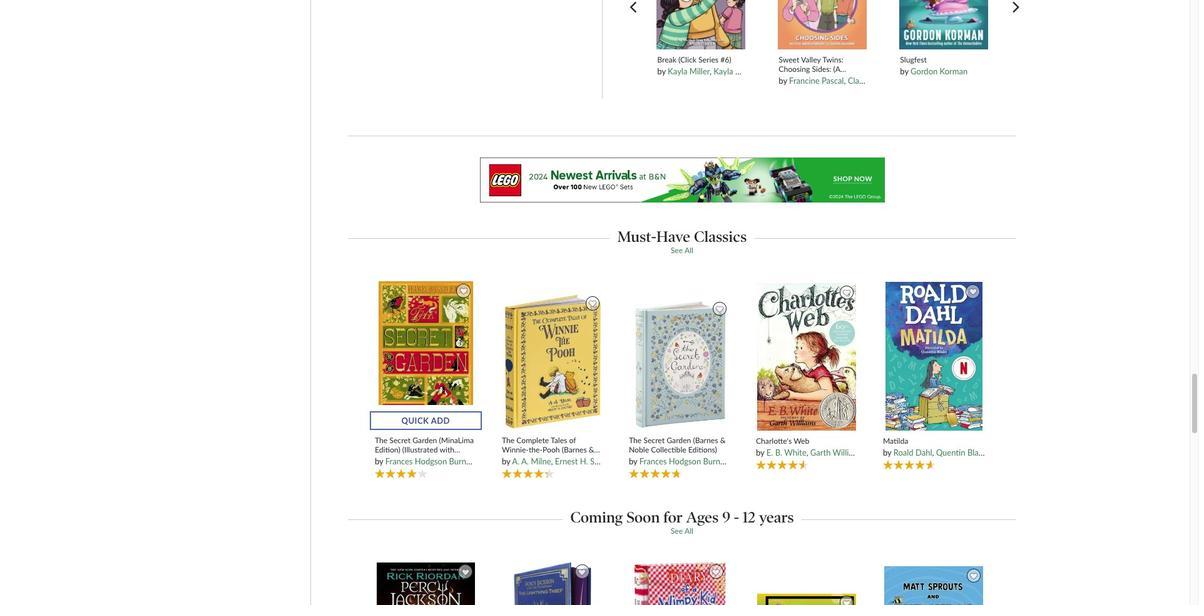 Task type: describe. For each thing, give the bounding box(es) containing it.
collectible inside the secret garden (barnes & noble collectible editions) by frances hodgson burnett
[[651, 446, 687, 455]]

charlotte's web link
[[756, 437, 858, 446]]

frances hodgson burnett link for the secret garden (barnes & noble collectible editions)
[[640, 457, 730, 467]]

1 frances from the left
[[385, 457, 413, 467]]

edition)
[[375, 446, 400, 455]]

francine pascal link
[[789, 76, 844, 86]]

by down edition)
[[375, 457, 383, 467]]

(minalima
[[439, 436, 474, 446]]

tales
[[551, 436, 567, 446]]

roald
[[894, 448, 914, 458]]

editions) inside the complete tales of winnie-the-pooh (barnes & noble collectible editions)
[[561, 455, 590, 465]]

(barnes inside the secret garden (barnes & noble collectible editions) by frances hodgson burnett
[[693, 436, 718, 446]]

novel)
[[807, 74, 828, 83]]

valley
[[801, 55, 821, 64]]

web
[[794, 437, 810, 446]]

garden for by
[[667, 436, 691, 446]]

& inside the complete tales of winnie-the-pooh (barnes & noble collectible editions)
[[589, 446, 594, 455]]

kayla miller link
[[668, 66, 710, 76]]

secret for elements)
[[390, 436, 411, 446]]

by francine pascal , claudia aguirre (illustrator) ,
[[779, 76, 947, 86]]

9
[[722, 509, 731, 527]]

graphic
[[779, 74, 805, 83]]

the complete tales of winnie-the-pooh (barnes & noble collectible editions) link
[[502, 436, 604, 465]]

quentin blake (illustrator) link
[[936, 448, 1028, 458]]

matilda by roald dahl , quentin blake (illustrator)
[[883, 437, 1028, 458]]

matilda link
[[883, 437, 985, 446]]

garth williams (illustrator) link
[[811, 448, 904, 458]]

sweet valley twins: choosing sides: (a graphic novel)
[[779, 55, 844, 83]]

, left claudia
[[844, 76, 846, 86]]

with
[[440, 446, 454, 455]]

francine
[[789, 76, 820, 86]]

slugfest link
[[900, 55, 987, 64]]

break
[[657, 55, 677, 64]]

claudia
[[848, 76, 875, 86]]

kayla miller (illustrator) link
[[714, 66, 797, 76]]

quentin
[[936, 448, 966, 458]]

winnie-
[[502, 446, 529, 455]]

add
[[431, 416, 450, 426]]

, inside break (click series #6) by kayla miller , kayla miller (illustrator)
[[710, 66, 712, 76]]

(illustrator) inside break (click series #6) by kayla miller , kayla miller (illustrator)
[[758, 66, 797, 76]]

the secret garden (minalima edition) (illustrated with interactive elements) image
[[378, 281, 474, 432]]

aguirre
[[876, 76, 903, 86]]

(illustrator) inside charlotte's web by e. b. white , garth williams (illustrator) ,
[[865, 448, 904, 458]]

burnett inside the secret garden (barnes & noble collectible editions) by frances hodgson burnett
[[703, 457, 730, 467]]

e. b. white link
[[767, 448, 807, 458]]

white
[[785, 448, 807, 458]]

roald dahl link
[[894, 448, 932, 458]]

by down choosing
[[779, 76, 787, 86]]

sides:
[[812, 64, 832, 74]]

see inside must-have classics see all
[[671, 246, 683, 256]]

quick
[[402, 416, 429, 426]]

must-
[[617, 228, 656, 246]]

hodgson inside the secret garden (barnes & noble collectible editions) by frances hodgson burnett
[[669, 457, 701, 467]]

e.
[[767, 448, 773, 458]]

, down "charlotte's web" link
[[807, 448, 808, 458]]

see all link for see
[[671, 246, 694, 256]]

the secret garden (minalima edition) (illustrated with interactive elements) link
[[375, 436, 477, 465]]

by inside charlotte's web by e. b. white , garth williams (illustrator) ,
[[756, 448, 765, 458]]

(barnes inside the complete tales of winnie-the-pooh (barnes & noble collectible editions)
[[562, 446, 587, 455]]

choosing
[[779, 64, 810, 74]]

garth
[[811, 448, 831, 458]]

break (click series #6) image
[[656, 0, 746, 50]]

shepard
[[590, 457, 619, 467]]

by inside the secret garden (barnes & noble collectible editions) by frances hodgson burnett
[[629, 457, 638, 467]]

the-
[[529, 446, 543, 455]]

see inside coming soon for ages 9 - 12 years see all
[[671, 527, 683, 537]]

1 hodgson from the left
[[415, 457, 447, 467]]

break (click series #6) by kayla miller , kayla miller (illustrator)
[[657, 55, 797, 76]]

quick add button
[[370, 412, 482, 431]]

stay curious and keep exploring: next level: 50 bigger, bolder science experiments to do with the whole family image
[[757, 594, 857, 606]]

interactive
[[375, 455, 411, 465]]

the inside the secret garden (barnes & noble collectible editions) by frances hodgson burnett
[[629, 436, 642, 446]]

blake
[[968, 448, 987, 458]]

2 a. from the left
[[521, 457, 529, 467]]

matilda image
[[885, 282, 983, 432]]

b.
[[775, 448, 783, 458]]

matt sprouts and the curse of the ten broken toes image
[[884, 566, 984, 606]]

charlotte's
[[756, 437, 792, 446]]

the complete tales of winnie-the-pooh (barnes & noble collectible editions) image
[[503, 294, 603, 432]]

the secret garden (minalima edition) (illustrated with interactive elements)
[[375, 436, 474, 465]]

(illustrated
[[402, 446, 438, 455]]

milne
[[531, 457, 551, 467]]

12
[[743, 509, 756, 527]]

1 kayla from the left
[[668, 66, 688, 76]]

sweet valley twins: choosing sides: (a graphic novel) image
[[777, 0, 868, 50]]

have
[[656, 228, 690, 246]]

the secret garden (barnes & noble collectible editions) link
[[629, 436, 731, 455]]

series
[[699, 55, 719, 64]]



Task type: vqa. For each thing, say whether or not it's contained in the screenshot.
Blake
yes



Task type: locate. For each thing, give the bounding box(es) containing it.
0 horizontal spatial burnett
[[449, 457, 476, 467]]

0 horizontal spatial miller
[[690, 66, 710, 76]]

secret inside the secret garden (minalima edition) (illustrated with interactive elements)
[[390, 436, 411, 446]]

secret inside the secret garden (barnes & noble collectible editions) by frances hodgson burnett
[[644, 436, 665, 446]]

hodgson
[[415, 457, 447, 467], [669, 457, 701, 467]]

1 see all link from the top
[[671, 246, 694, 256]]

secret up edition)
[[390, 436, 411, 446]]

0 horizontal spatial secret
[[390, 436, 411, 446]]

0 horizontal spatial hodgson
[[415, 457, 447, 467]]

frances hodgson burnett link down (illustrated
[[385, 457, 476, 467]]

the secret garden (barnes & noble collectible editions) image
[[630, 299, 730, 432]]

h.
[[580, 457, 588, 467]]

sweet valley twins: choosing sides: (a graphic novel) link
[[779, 55, 866, 83]]

hodgson down (illustrated
[[415, 457, 447, 467]]

noble up "ernest h. shepard (illustrator)" link
[[629, 446, 649, 455]]

garden inside the secret garden (minalima edition) (illustrated with interactive elements)
[[413, 436, 437, 446]]

of
[[569, 436, 576, 446]]

by down winnie- at the left bottom
[[502, 457, 510, 467]]

1 horizontal spatial collectible
[[651, 446, 687, 455]]

by down slugfest
[[900, 66, 909, 76]]

0 horizontal spatial editions)
[[561, 455, 590, 465]]

2 horizontal spatial the
[[629, 436, 642, 446]]

soon
[[627, 509, 660, 527]]

0 horizontal spatial frances
[[385, 457, 413, 467]]

the up winnie- at the left bottom
[[502, 436, 515, 446]]

0 horizontal spatial (barnes
[[562, 446, 587, 455]]

1 horizontal spatial (barnes
[[693, 436, 718, 446]]

,
[[710, 66, 712, 76], [844, 76, 846, 86], [943, 76, 945, 86], [807, 448, 808, 458], [904, 448, 906, 458], [932, 448, 934, 458], [551, 457, 553, 467]]

2 burnett from the left
[[703, 457, 730, 467]]

the for frances hodgson burnett
[[375, 436, 388, 446]]

all down ages
[[685, 527, 694, 537]]

complete
[[517, 436, 549, 446]]

0 vertical spatial see
[[671, 246, 683, 256]]

by inside matilda by roald dahl , quentin blake (illustrator)
[[883, 448, 892, 458]]

1 see from the top
[[671, 246, 683, 256]]

0 horizontal spatial kayla
[[668, 66, 688, 76]]

1 horizontal spatial secret
[[644, 436, 665, 446]]

1 the from the left
[[375, 436, 388, 446]]

a.
[[512, 457, 520, 467], [521, 457, 529, 467]]

2 frances hodgson burnett link from the left
[[640, 457, 730, 467]]

gordon korman link
[[911, 66, 968, 76]]

(illustrator) down matilda
[[865, 448, 904, 458]]

break (click series #6) link
[[657, 55, 745, 64]]

(click
[[679, 55, 697, 64]]

1 vertical spatial see all link
[[671, 527, 694, 537]]

see down have
[[671, 246, 683, 256]]

frances hodgson burnett link
[[385, 457, 476, 467], [640, 457, 730, 467]]

, inside matilda by roald dahl , quentin blake (illustrator)
[[932, 448, 934, 458]]

twins:
[[823, 55, 844, 64]]

see
[[671, 246, 683, 256], [671, 527, 683, 537]]

(illustrator) inside matilda by roald dahl , quentin blake (illustrator)
[[989, 448, 1028, 458]]

the up "ernest h. shepard (illustrator)" link
[[629, 436, 642, 446]]

all down have
[[685, 246, 694, 256]]

secret for by
[[644, 436, 665, 446]]

hot mess (diary of a wimpy kid book 19) image
[[633, 562, 726, 606]]

1 horizontal spatial burnett
[[703, 457, 730, 467]]

by down matilda
[[883, 448, 892, 458]]

1 vertical spatial all
[[685, 527, 694, 537]]

garden for elements)
[[413, 436, 437, 446]]

frances down edition)
[[385, 457, 413, 467]]

hodgson down the secret garden (barnes & noble collectible editions) link on the right bottom
[[669, 457, 701, 467]]

kayla down (click
[[668, 66, 688, 76]]

noble
[[629, 446, 649, 455], [502, 455, 522, 465]]

2 miller from the left
[[735, 66, 756, 76]]

1 horizontal spatial noble
[[629, 446, 649, 455]]

burnett down the secret garden (barnes & noble collectible editions) link on the right bottom
[[703, 457, 730, 467]]

by left e. in the right bottom of the page
[[756, 448, 765, 458]]

1 horizontal spatial hodgson
[[669, 457, 701, 467]]

frances hodgson burnett link for the secret garden (minalima edition) (illustrated with interactive elements)
[[385, 457, 476, 467]]

noble inside the secret garden (barnes & noble collectible editions) by frances hodgson burnett
[[629, 446, 649, 455]]

frances hodgson burnett link down the secret garden (barnes & noble collectible editions) link on the right bottom
[[640, 457, 730, 467]]

by frances hodgson burnett
[[375, 457, 476, 467]]

secret
[[390, 436, 411, 446], [644, 436, 665, 446]]

& left charlotte's
[[720, 436, 726, 446]]

elements)
[[413, 455, 445, 465]]

the for a. a. milne
[[502, 436, 515, 446]]

1 vertical spatial (barnes
[[562, 446, 587, 455]]

noble down winnie- at the left bottom
[[502, 455, 522, 465]]

-
[[734, 509, 739, 527]]

(illustrator) down "sweet"
[[758, 66, 797, 76]]

claudia aguirre (illustrator) link
[[848, 76, 943, 86]]

frances down the secret garden (barnes & noble collectible editions) link on the right bottom
[[640, 457, 667, 467]]

1 a. from the left
[[512, 457, 520, 467]]

0 horizontal spatial noble
[[502, 455, 522, 465]]

0 horizontal spatial garden
[[413, 436, 437, 446]]

burnett
[[449, 457, 476, 467], [703, 457, 730, 467]]

0 horizontal spatial collectible
[[524, 455, 559, 465]]

2 frances from the left
[[640, 457, 667, 467]]

slugfest
[[900, 55, 927, 64]]

1 horizontal spatial frances hodgson burnett link
[[640, 457, 730, 467]]

see all link down have
[[671, 246, 694, 256]]

matilda
[[883, 437, 909, 446]]

#6)
[[721, 55, 732, 64]]

the
[[375, 436, 388, 446], [502, 436, 515, 446], [629, 436, 642, 446]]

gordon
[[911, 66, 938, 76]]

3 the from the left
[[629, 436, 642, 446]]

1 horizontal spatial &
[[720, 436, 726, 446]]

charlotte's web by e. b. white , garth williams (illustrator) ,
[[756, 437, 908, 458]]

garden inside the secret garden (barnes & noble collectible editions) by frances hodgson burnett
[[667, 436, 691, 446]]

2 all from the top
[[685, 527, 694, 537]]

2 kayla from the left
[[714, 66, 733, 76]]

1 all from the top
[[685, 246, 694, 256]]

& up by a. a. milne , ernest h. shepard (illustrator)
[[589, 446, 594, 455]]

classics
[[694, 228, 747, 246]]

1 horizontal spatial frances
[[640, 457, 667, 467]]

burnett down with
[[449, 457, 476, 467]]

wrath of the triple goddess (b&n exclusive edition) (percy jackson and the olympians) image
[[376, 562, 476, 606]]

years
[[759, 509, 794, 527]]

by inside break (click series #6) by kayla miller , kayla miller (illustrator)
[[657, 66, 666, 76]]

1 burnett from the left
[[449, 457, 476, 467]]

dahl
[[916, 448, 932, 458]]

0 horizontal spatial frances hodgson burnett link
[[385, 457, 476, 467]]

coming
[[570, 509, 623, 527]]

garden
[[413, 436, 437, 446], [667, 436, 691, 446]]

editions) inside the secret garden (barnes & noble collectible editions) by frances hodgson burnett
[[688, 446, 717, 455]]

frances
[[385, 457, 413, 467], [640, 457, 667, 467]]

ernest h. shepard (illustrator) link
[[555, 457, 660, 467]]

by inside slugfest by gordon korman
[[900, 66, 909, 76]]

sweet
[[779, 55, 800, 64]]

pascal
[[822, 76, 844, 86]]

0 vertical spatial &
[[720, 436, 726, 446]]

korman
[[940, 66, 968, 76]]

the inside the secret garden (minalima edition) (illustrated with interactive elements)
[[375, 436, 388, 446]]

0 vertical spatial (barnes
[[693, 436, 718, 446]]

the secret garden (barnes & noble collectible editions) by frances hodgson burnett
[[629, 436, 730, 467]]

0 vertical spatial all
[[685, 246, 694, 256]]

, down pooh
[[551, 457, 553, 467]]

see all link down for
[[671, 527, 694, 537]]

2 see from the top
[[671, 527, 683, 537]]

1 secret from the left
[[390, 436, 411, 446]]

for
[[664, 509, 683, 527]]

by down the break
[[657, 66, 666, 76]]

collectible down the-
[[524, 455, 559, 465]]

, down series
[[710, 66, 712, 76]]

2 hodgson from the left
[[669, 457, 701, 467]]

editions)
[[688, 446, 717, 455], [561, 455, 590, 465]]

1 garden from the left
[[413, 436, 437, 446]]

, down slugfest link
[[943, 76, 945, 86]]

0 horizontal spatial &
[[589, 446, 594, 455]]

all
[[685, 246, 694, 256], [685, 527, 694, 537]]

1 miller from the left
[[690, 66, 710, 76]]

2 the from the left
[[502, 436, 515, 446]]

1 horizontal spatial kayla
[[714, 66, 733, 76]]

2 see all link from the top
[[671, 527, 694, 537]]

percy jackson and the olympians the lightning thief deluxe collector's edition image
[[513, 562, 592, 606]]

ages
[[686, 509, 719, 527]]

1 frances hodgson burnett link from the left
[[385, 457, 476, 467]]

see all link
[[671, 246, 694, 256], [671, 527, 694, 537]]

coming soon for ages 9 - 12 years see all
[[570, 509, 794, 537]]

1 horizontal spatial garden
[[667, 436, 691, 446]]

kayla down #6)
[[714, 66, 733, 76]]

collectible up "ernest h. shepard (illustrator)" link
[[651, 446, 687, 455]]

1 vertical spatial see
[[671, 527, 683, 537]]

(illustrator) right shepard
[[621, 457, 660, 467]]

& inside the secret garden (barnes & noble collectible editions) by frances hodgson burnett
[[720, 436, 726, 446]]

the up edition)
[[375, 436, 388, 446]]

0 vertical spatial see all link
[[671, 246, 694, 256]]

slugfest image
[[899, 0, 989, 50]]

collectible
[[651, 446, 687, 455], [524, 455, 559, 465]]

noble inside the complete tales of winnie-the-pooh (barnes & noble collectible editions)
[[502, 455, 522, 465]]

slugfest by gordon korman
[[900, 55, 968, 76]]

, down matilda link
[[932, 448, 934, 458]]

must-have classics see all
[[617, 228, 747, 256]]

1 horizontal spatial the
[[502, 436, 515, 446]]

quick add
[[402, 416, 450, 426]]

(barnes
[[693, 436, 718, 446], [562, 446, 587, 455]]

2 secret from the left
[[644, 436, 665, 446]]

the complete tales of winnie-the-pooh (barnes & noble collectible editions)
[[502, 436, 594, 465]]

, down matilda
[[904, 448, 906, 458]]

williams
[[833, 448, 863, 458]]

(illustrator) right blake
[[989, 448, 1028, 458]]

&
[[720, 436, 726, 446], [589, 446, 594, 455]]

see down for
[[671, 527, 683, 537]]

(illustrator)
[[758, 66, 797, 76], [905, 76, 943, 86], [865, 448, 904, 458], [989, 448, 1028, 458], [621, 457, 660, 467]]

kayla
[[668, 66, 688, 76], [714, 66, 733, 76]]

(a
[[834, 64, 840, 74]]

by a. a. milne , ernest h. shepard (illustrator)
[[502, 457, 660, 467]]

a. a. milne link
[[512, 457, 551, 467]]

collectible inside the complete tales of winnie-the-pooh (barnes & noble collectible editions)
[[524, 455, 559, 465]]

frances inside the secret garden (barnes & noble collectible editions) by frances hodgson burnett
[[640, 457, 667, 467]]

1 horizontal spatial miller
[[735, 66, 756, 76]]

all inside must-have classics see all
[[685, 246, 694, 256]]

1 vertical spatial &
[[589, 446, 594, 455]]

0 horizontal spatial a.
[[512, 457, 520, 467]]

the inside the complete tales of winnie-the-pooh (barnes & noble collectible editions)
[[502, 436, 515, 446]]

miller
[[690, 66, 710, 76], [735, 66, 756, 76]]

secret up "ernest h. shepard (illustrator)" link
[[644, 436, 665, 446]]

(illustrator) down slugfest
[[905, 76, 943, 86]]

all inside coming soon for ages 9 - 12 years see all
[[685, 527, 694, 537]]

advertisement element
[[348, 158, 1016, 203]]

charlotte's web image
[[757, 283, 857, 432]]

1 horizontal spatial a.
[[521, 457, 529, 467]]

ernest
[[555, 457, 578, 467]]

see all link for ages
[[671, 527, 694, 537]]

0 horizontal spatial the
[[375, 436, 388, 446]]

1 horizontal spatial editions)
[[688, 446, 717, 455]]

2 garden from the left
[[667, 436, 691, 446]]

by right shepard
[[629, 457, 638, 467]]

pooh
[[543, 446, 560, 455]]



